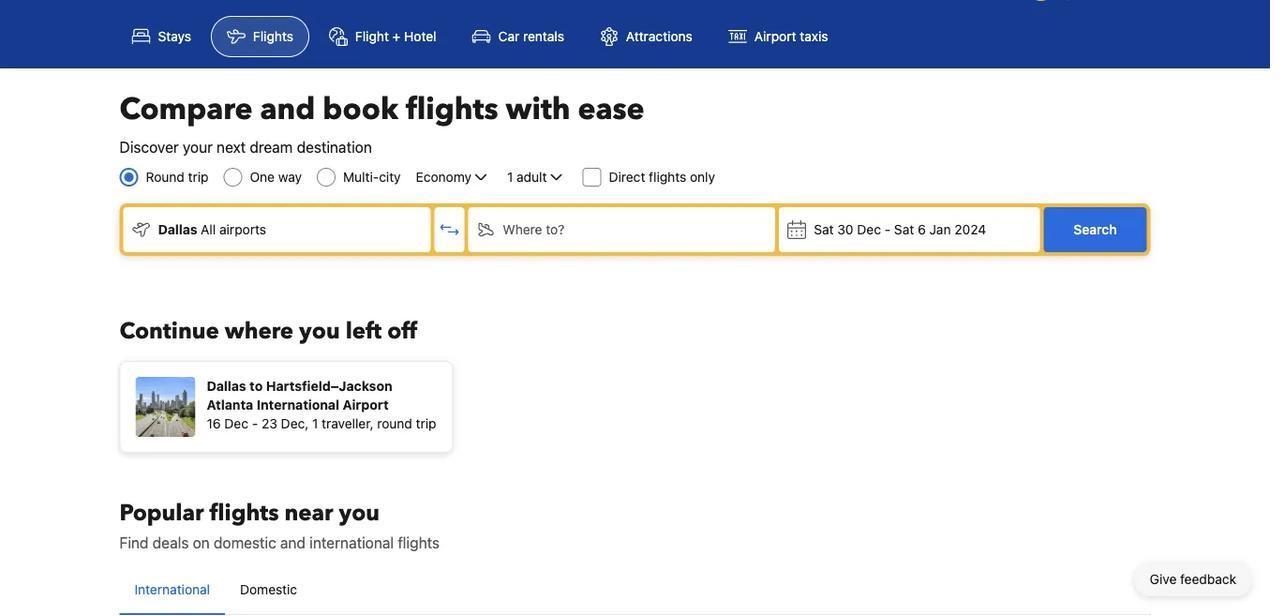 Task type: vqa. For each thing, say whether or not it's contained in the screenshot.
Sat 30 Dec - Sat 6 Jan 2024 at the top
yes



Task type: locate. For each thing, give the bounding box(es) containing it.
0 horizontal spatial dallas
[[158, 222, 198, 237]]

1 left adult
[[507, 169, 513, 185]]

0 horizontal spatial 1
[[312, 416, 318, 431]]

deals
[[153, 534, 189, 552]]

popular flights near you find deals on domestic and international flights
[[120, 497, 440, 552]]

dec right 30
[[857, 222, 881, 237]]

dream
[[250, 138, 293, 156]]

- left 6
[[885, 222, 891, 237]]

1 vertical spatial dallas
[[207, 378, 246, 394]]

where to?
[[503, 222, 565, 237]]

0 vertical spatial dec
[[857, 222, 881, 237]]

0 horizontal spatial international
[[135, 582, 210, 597]]

1 horizontal spatial dallas
[[207, 378, 246, 394]]

0 vertical spatial dallas
[[158, 222, 198, 237]]

dallas to hartsfield–jackson atlanta international airport 16 dec - 23 dec, 1 traveller, round trip
[[207, 378, 436, 431]]

sat left 30
[[814, 222, 834, 237]]

and down near
[[280, 534, 306, 552]]

taxis
[[800, 29, 828, 44]]

dec
[[857, 222, 881, 237], [224, 416, 248, 431]]

1 horizontal spatial trip
[[416, 416, 436, 431]]

feedback
[[1180, 571, 1237, 587]]

flight + hotel link
[[313, 16, 452, 57]]

dallas up atlanta
[[207, 378, 246, 394]]

and up dream
[[260, 89, 315, 130]]

+
[[393, 29, 401, 44]]

round
[[377, 416, 412, 431]]

1 adult button
[[505, 166, 568, 188]]

international inside "dallas to hartsfield–jackson atlanta international airport 16 dec - 23 dec, 1 traveller, round trip"
[[257, 397, 339, 413]]

dec down atlanta
[[224, 416, 248, 431]]

0 vertical spatial airport
[[755, 29, 796, 44]]

airport taxis
[[755, 29, 828, 44]]

trip
[[188, 169, 209, 185], [416, 416, 436, 431]]

0 vertical spatial -
[[885, 222, 891, 237]]

tab list
[[120, 565, 1151, 615]]

and inside compare and book flights with ease discover your next dream destination
[[260, 89, 315, 130]]

tab list containing international
[[120, 565, 1151, 615]]

one
[[250, 169, 275, 185]]

flights
[[406, 89, 498, 130], [649, 169, 686, 185], [210, 497, 279, 528], [398, 534, 440, 552]]

car
[[498, 29, 520, 44]]

airport
[[755, 29, 796, 44], [343, 397, 389, 413]]

30
[[837, 222, 854, 237]]

international up dec,
[[257, 397, 339, 413]]

-
[[885, 222, 891, 237], [252, 416, 258, 431]]

you up international
[[339, 497, 380, 528]]

flights up economy
[[406, 89, 498, 130]]

1 vertical spatial 1
[[312, 416, 318, 431]]

round trip
[[146, 169, 209, 185]]

ease
[[578, 89, 645, 130]]

international
[[257, 397, 339, 413], [135, 582, 210, 597]]

you left left at the left
[[299, 315, 340, 346]]

attractions
[[626, 29, 693, 44]]

and
[[260, 89, 315, 130], [280, 534, 306, 552]]

1 vertical spatial and
[[280, 534, 306, 552]]

near
[[285, 497, 333, 528]]

book
[[323, 89, 398, 130]]

traveller,
[[322, 416, 374, 431]]

flights
[[253, 29, 293, 44]]

trip down your
[[188, 169, 209, 185]]

1 horizontal spatial international
[[257, 397, 339, 413]]

flights right international
[[398, 534, 440, 552]]

airport inside airport taxis link
[[755, 29, 796, 44]]

you
[[299, 315, 340, 346], [339, 497, 380, 528]]

search button
[[1044, 207, 1147, 252]]

flights link
[[211, 16, 309, 57]]

1 vertical spatial you
[[339, 497, 380, 528]]

destination
[[297, 138, 372, 156]]

one way
[[250, 169, 302, 185]]

with
[[506, 89, 571, 130]]

airport taxis link
[[712, 16, 844, 57]]

international down deals
[[135, 582, 210, 597]]

sat left 6
[[894, 222, 914, 237]]

16
[[207, 416, 221, 431]]

- left 23
[[252, 416, 258, 431]]

0 vertical spatial 1
[[507, 169, 513, 185]]

0 horizontal spatial sat
[[814, 222, 834, 237]]

direct
[[609, 169, 645, 185]]

your
[[183, 138, 213, 156]]

multi-city
[[343, 169, 401, 185]]

dallas left all
[[158, 222, 198, 237]]

trip right round
[[416, 416, 436, 431]]

sat
[[814, 222, 834, 237], [894, 222, 914, 237]]

car rentals
[[498, 29, 564, 44]]

1 horizontal spatial airport
[[755, 29, 796, 44]]

airports
[[219, 222, 266, 237]]

adult
[[517, 169, 547, 185]]

compare
[[120, 89, 253, 130]]

dec,
[[281, 416, 309, 431]]

0 horizontal spatial airport
[[343, 397, 389, 413]]

domestic button
[[225, 565, 312, 614]]

hartsfield–jackson
[[266, 378, 392, 394]]

1 vertical spatial -
[[252, 416, 258, 431]]

1 horizontal spatial 1
[[507, 169, 513, 185]]

hotel
[[404, 29, 437, 44]]

1 vertical spatial trip
[[416, 416, 436, 431]]

airport up traveller,
[[343, 397, 389, 413]]

dallas
[[158, 222, 198, 237], [207, 378, 246, 394]]

0 vertical spatial trip
[[188, 169, 209, 185]]

1 horizontal spatial -
[[885, 222, 891, 237]]

find
[[120, 534, 149, 552]]

attractions link
[[584, 16, 709, 57]]

multi-
[[343, 169, 379, 185]]

sat 30 dec - sat 6 jan 2024
[[814, 222, 987, 237]]

2024
[[955, 222, 987, 237]]

dec inside "dallas to hartsfield–jackson atlanta international airport 16 dec - 23 dec, 1 traveller, round trip"
[[224, 416, 248, 431]]

dallas inside "dallas to hartsfield–jackson atlanta international airport 16 dec - 23 dec, 1 traveller, round trip"
[[207, 378, 246, 394]]

1 horizontal spatial sat
[[894, 222, 914, 237]]

sat 30 dec - sat 6 jan 2024 button
[[779, 207, 1040, 252]]

0 vertical spatial and
[[260, 89, 315, 130]]

0 vertical spatial international
[[257, 397, 339, 413]]

airport left taxis
[[755, 29, 796, 44]]

and inside popular flights near you find deals on domestic and international flights
[[280, 534, 306, 552]]

international button
[[120, 565, 225, 614]]

1 vertical spatial international
[[135, 582, 210, 597]]

0 horizontal spatial -
[[252, 416, 258, 431]]

1 right dec,
[[312, 416, 318, 431]]

1 vertical spatial dec
[[224, 416, 248, 431]]

only
[[690, 169, 715, 185]]

1
[[507, 169, 513, 185], [312, 416, 318, 431]]

give feedback button
[[1135, 563, 1252, 596]]

next
[[217, 138, 246, 156]]

dec inside dropdown button
[[857, 222, 881, 237]]

dallas all airports
[[158, 222, 266, 237]]

jan
[[930, 222, 951, 237]]

1 horizontal spatial dec
[[857, 222, 881, 237]]

1 vertical spatial airport
[[343, 397, 389, 413]]

0 horizontal spatial dec
[[224, 416, 248, 431]]

to
[[250, 378, 263, 394]]

2 sat from the left
[[894, 222, 914, 237]]

compare and book flights with ease discover your next dream destination
[[120, 89, 645, 156]]

where to? button
[[468, 207, 776, 252]]



Task type: describe. For each thing, give the bounding box(es) containing it.
1 adult
[[507, 169, 547, 185]]

atlanta
[[207, 397, 253, 413]]

airport inside "dallas to hartsfield–jackson atlanta international airport 16 dec - 23 dec, 1 traveller, round trip"
[[343, 397, 389, 413]]

you inside popular flights near you find deals on domestic and international flights
[[339, 497, 380, 528]]

give
[[1150, 571, 1177, 587]]

continue where you left off
[[120, 315, 417, 346]]

rentals
[[523, 29, 564, 44]]

round
[[146, 169, 185, 185]]

flights left only
[[649, 169, 686, 185]]

international
[[310, 534, 394, 552]]

where
[[503, 222, 542, 237]]

direct flights only
[[609, 169, 715, 185]]

popular
[[120, 497, 204, 528]]

car rentals link
[[456, 16, 580, 57]]

way
[[278, 169, 302, 185]]

- inside "dallas to hartsfield–jackson atlanta international airport 16 dec - 23 dec, 1 traveller, round trip"
[[252, 416, 258, 431]]

city
[[379, 169, 401, 185]]

continue
[[120, 315, 219, 346]]

left
[[346, 315, 382, 346]]

flights up domestic
[[210, 497, 279, 528]]

on
[[193, 534, 210, 552]]

flights inside compare and book flights with ease discover your next dream destination
[[406, 89, 498, 130]]

international inside button
[[135, 582, 210, 597]]

1 sat from the left
[[814, 222, 834, 237]]

economy
[[416, 169, 472, 185]]

to?
[[546, 222, 565, 237]]

domestic
[[214, 534, 276, 552]]

dallas for dallas to hartsfield–jackson atlanta international airport
[[207, 378, 246, 394]]

domestic
[[240, 582, 297, 597]]

give feedback
[[1150, 571, 1237, 587]]

trip inside "dallas to hartsfield–jackson atlanta international airport 16 dec - 23 dec, 1 traveller, round trip"
[[416, 416, 436, 431]]

- inside sat 30 dec - sat 6 jan 2024 dropdown button
[[885, 222, 891, 237]]

all
[[201, 222, 216, 237]]

23
[[262, 416, 277, 431]]

flight
[[355, 29, 389, 44]]

6
[[918, 222, 926, 237]]

stays link
[[116, 16, 207, 57]]

where
[[225, 315, 294, 346]]

search
[[1074, 222, 1117, 237]]

off
[[387, 315, 417, 346]]

dallas for dallas
[[158, 222, 198, 237]]

0 horizontal spatial trip
[[188, 169, 209, 185]]

1 inside "dallas to hartsfield–jackson atlanta international airport 16 dec - 23 dec, 1 traveller, round trip"
[[312, 416, 318, 431]]

flight + hotel
[[355, 29, 437, 44]]

discover
[[120, 138, 179, 156]]

stays
[[158, 29, 191, 44]]

0 vertical spatial you
[[299, 315, 340, 346]]

1 inside popup button
[[507, 169, 513, 185]]



